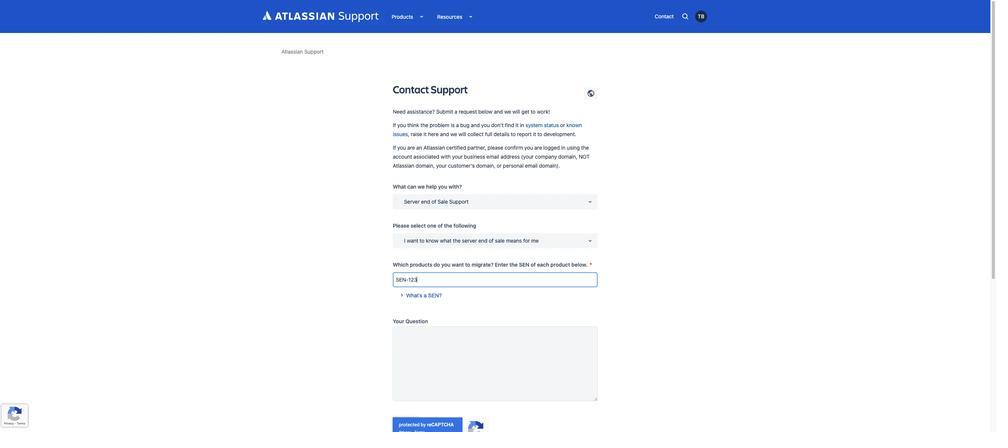 Task type: locate. For each thing, give the bounding box(es) containing it.
question
[[406, 318, 428, 325]]

1 vertical spatial contact
[[393, 82, 429, 96]]

contact
[[655, 13, 674, 20], [393, 82, 429, 96]]

support for contact support
[[431, 82, 468, 96]]

it down system
[[533, 131, 536, 137]]

1 horizontal spatial and
[[471, 122, 480, 128]]

we up find
[[504, 108, 511, 115]]

you up (your
[[525, 145, 533, 151]]

0 horizontal spatial contact
[[393, 82, 429, 96]]

domain,
[[559, 154, 578, 160], [416, 163, 435, 169], [476, 163, 496, 169]]

we down is
[[451, 131, 457, 137]]

1 horizontal spatial want
[[452, 262, 464, 268]]

are up company
[[535, 145, 542, 151]]

below.
[[572, 262, 588, 268]]

1 horizontal spatial in
[[562, 145, 566, 151]]

,
[[408, 131, 410, 137]]

you right help
[[438, 184, 447, 190]]

email down please
[[487, 154, 499, 160]]

domain, down using
[[559, 154, 578, 160]]

0 horizontal spatial email
[[487, 154, 499, 160]]

are left an
[[408, 145, 415, 151]]

0 horizontal spatial or
[[497, 163, 502, 169]]

2 vertical spatial we
[[418, 184, 425, 190]]

1 vertical spatial if
[[393, 145, 396, 151]]

atlassian support link
[[282, 47, 324, 56]]

personal
[[503, 163, 524, 169]]

1 are from the left
[[408, 145, 415, 151]]

the
[[421, 122, 428, 128], [581, 145, 589, 151], [444, 223, 452, 229], [453, 238, 461, 244], [510, 262, 518, 268]]

to
[[531, 108, 536, 115], [511, 131, 516, 137], [538, 131, 543, 137], [420, 238, 425, 244], [465, 262, 470, 268]]

will
[[513, 108, 520, 115], [459, 131, 466, 137]]

submit
[[436, 108, 453, 115]]

of
[[432, 199, 436, 205], [438, 223, 443, 229], [489, 238, 494, 244], [531, 262, 536, 268]]

want right i
[[407, 238, 418, 244]]

means
[[506, 238, 522, 244]]

known
[[567, 122, 582, 128]]

1 vertical spatial email
[[525, 163, 538, 169]]

0 horizontal spatial it
[[424, 131, 427, 137]]

1 horizontal spatial contact
[[655, 13, 674, 20]]

if up issues
[[393, 122, 396, 128]]

1 vertical spatial we
[[451, 131, 457, 137]]

2 horizontal spatial domain,
[[559, 154, 578, 160]]

0 vertical spatial and
[[494, 108, 503, 115]]

in
[[520, 122, 524, 128], [562, 145, 566, 151]]

the inside if you are an atlassian certified partner, please confirm you are logged in using the account associated with your business email address (your company domain, not atlassian domain, your customer's domain, or personal email domain).
[[581, 145, 589, 151]]

1 vertical spatial open image
[[586, 236, 595, 245]]

1 vertical spatial and
[[471, 122, 480, 128]]

1 horizontal spatial your
[[452, 154, 463, 160]]

1 vertical spatial or
[[497, 163, 502, 169]]

if you think the problem is a bug and you don't find it in system status or
[[393, 122, 567, 128]]

0 vertical spatial support
[[304, 48, 324, 55]]

a inside button
[[424, 293, 427, 299]]

contact left search page image
[[655, 13, 674, 20]]

1 vertical spatial end
[[479, 238, 488, 244]]

if inside if you are an atlassian certified partner, please confirm you are logged in using the account associated with your business email address (your company domain, not atlassian domain, your customer's domain, or personal email domain).
[[393, 145, 396, 151]]

0 vertical spatial or
[[560, 122, 565, 128]]

we right can
[[418, 184, 425, 190]]

with
[[441, 154, 451, 160]]

in up report
[[520, 122, 524, 128]]

and down the problem
[[440, 131, 449, 137]]

1 open image from the top
[[586, 197, 595, 206]]

and
[[494, 108, 503, 115], [471, 122, 480, 128], [440, 131, 449, 137]]

to right get
[[531, 108, 536, 115]]

please select one of the following
[[393, 223, 476, 229]]

1 horizontal spatial it
[[516, 122, 519, 128]]

0 horizontal spatial want
[[407, 238, 418, 244]]

(your
[[521, 154, 534, 160]]

0 horizontal spatial and
[[440, 131, 449, 137]]

a left sen?
[[424, 293, 427, 299]]

1 horizontal spatial or
[[560, 122, 565, 128]]

1 vertical spatial will
[[459, 131, 466, 137]]

1 horizontal spatial will
[[513, 108, 520, 115]]

if up account
[[393, 145, 396, 151]]

will left get
[[513, 108, 520, 115]]

of left "sale"
[[432, 199, 436, 205]]

2 vertical spatial and
[[440, 131, 449, 137]]

contact for contact support
[[393, 82, 429, 96]]

and up collect
[[471, 122, 480, 128]]

1 vertical spatial atlassian
[[424, 145, 445, 151]]

a
[[455, 108, 458, 115], [456, 122, 459, 128], [424, 293, 427, 299]]

account avatar image
[[696, 10, 708, 22]]

atlassian support
[[282, 48, 324, 55]]

or inside if you are an atlassian certified partner, please confirm you are logged in using the account associated with your business email address (your company domain, not atlassian domain, your customer's domain, or personal email domain).
[[497, 163, 502, 169]]

get
[[522, 108, 530, 115]]

i want to know what the server end of sale means for me
[[404, 238, 539, 244]]

an
[[417, 145, 422, 151]]

0 vertical spatial open image
[[586, 197, 595, 206]]

contact for contact
[[655, 13, 674, 20]]

server end of sale support
[[404, 199, 469, 205]]

1 vertical spatial in
[[562, 145, 566, 151]]

0 horizontal spatial will
[[459, 131, 466, 137]]

1 horizontal spatial email
[[525, 163, 538, 169]]

2 are from the left
[[535, 145, 542, 151]]

1 horizontal spatial atlassian
[[393, 163, 414, 169]]

0 vertical spatial email
[[487, 154, 499, 160]]

me
[[532, 238, 539, 244]]

open image
[[586, 197, 595, 206], [586, 236, 595, 245]]

do
[[434, 262, 440, 268]]

search page image
[[682, 12, 690, 21]]

or
[[560, 122, 565, 128], [497, 163, 502, 169]]

a right 'submit'
[[455, 108, 458, 115]]

the up not
[[581, 145, 589, 151]]

if for if you are an atlassian certified partner, please confirm you are logged in using the account associated with your business email address (your company domain, not atlassian domain, your customer's domain, or personal email domain).
[[393, 145, 396, 151]]

partner,
[[468, 145, 486, 151]]

0 vertical spatial in
[[520, 122, 524, 128]]

please
[[488, 145, 503, 151]]

2 horizontal spatial atlassian
[[424, 145, 445, 151]]

support up 'submit'
[[431, 82, 468, 96]]

want right do
[[452, 262, 464, 268]]

2 horizontal spatial we
[[504, 108, 511, 115]]

one
[[427, 223, 437, 229]]

want
[[407, 238, 418, 244], [452, 262, 464, 268]]

0 vertical spatial contact
[[655, 13, 674, 20]]

1 horizontal spatial are
[[535, 145, 542, 151]]

email
[[487, 154, 499, 160], [525, 163, 538, 169]]

work!
[[537, 108, 550, 115]]

the up what
[[444, 223, 452, 229]]

raise
[[411, 131, 422, 137]]

and right below
[[494, 108, 503, 115]]

0 vertical spatial your
[[452, 154, 463, 160]]

1 horizontal spatial domain,
[[476, 163, 496, 169]]

contact link
[[651, 11, 678, 22]]

or left personal at right top
[[497, 163, 502, 169]]

in left using
[[562, 145, 566, 151]]

products
[[392, 13, 413, 20]]

for
[[524, 238, 530, 244]]

a right is
[[456, 122, 459, 128]]

collect
[[468, 131, 484, 137]]

what
[[393, 184, 406, 190]]

the right think
[[421, 122, 428, 128]]

domain, down associated
[[416, 163, 435, 169]]

products button
[[386, 11, 428, 22]]

need assistance? submit a request below and we will get to work!
[[393, 108, 550, 115]]

support for atlassian support
[[304, 48, 324, 55]]

i
[[404, 238, 406, 244]]

contact up the assistance?
[[393, 82, 429, 96]]

are
[[408, 145, 415, 151], [535, 145, 542, 151]]

certified
[[447, 145, 466, 151]]

0 vertical spatial will
[[513, 108, 520, 115]]

0 vertical spatial atlassian
[[282, 48, 303, 55]]

2 horizontal spatial it
[[533, 131, 536, 137]]

domain, down business at the left of page
[[476, 163, 496, 169]]

0 vertical spatial end
[[421, 199, 430, 205]]

your down with
[[436, 163, 447, 169]]

customer's
[[448, 163, 475, 169]]

status
[[544, 122, 559, 128]]

your down certified
[[452, 154, 463, 160]]

1 horizontal spatial end
[[479, 238, 488, 244]]

help
[[426, 184, 437, 190]]

0 vertical spatial if
[[393, 122, 396, 128]]

1 vertical spatial support
[[431, 82, 468, 96]]

, raise it here and we will collect full details to report it to development.
[[408, 131, 577, 137]]

full
[[485, 131, 493, 137]]

request
[[459, 108, 477, 115]]

0 horizontal spatial your
[[436, 163, 447, 169]]

0 horizontal spatial are
[[408, 145, 415, 151]]

it right find
[[516, 122, 519, 128]]

2 open image from the top
[[586, 236, 595, 245]]

assistance?
[[407, 108, 435, 115]]

it for , raise it here and we will collect full details to report it to development.
[[533, 131, 536, 137]]

support down atlassian logo
[[304, 48, 324, 55]]

will down bug
[[459, 131, 466, 137]]

if
[[393, 122, 396, 128], [393, 145, 396, 151]]

we
[[504, 108, 511, 115], [451, 131, 457, 137], [418, 184, 425, 190]]

email down (your
[[525, 163, 538, 169]]

2 vertical spatial a
[[424, 293, 427, 299]]

you
[[398, 122, 406, 128], [481, 122, 490, 128], [398, 145, 406, 151], [525, 145, 533, 151], [438, 184, 447, 190], [442, 262, 451, 268]]

it left here
[[424, 131, 427, 137]]

details
[[494, 131, 510, 137]]

1 if from the top
[[393, 122, 396, 128]]

2 if from the top
[[393, 145, 396, 151]]

atlassian
[[282, 48, 303, 55], [424, 145, 445, 151], [393, 163, 414, 169]]

support down the with?
[[450, 199, 469, 205]]

if for if you think the problem is a bug and you don't find it in system status or
[[393, 122, 396, 128]]

or up the development.
[[560, 122, 565, 128]]

of right one
[[438, 223, 443, 229]]



Task type: describe. For each thing, give the bounding box(es) containing it.
if you are an atlassian certified partner, please confirm you are logged in using the account associated with your business email address (your company domain, not atlassian domain, your customer's domain, or personal email domain).
[[393, 145, 590, 169]]

known issues
[[393, 122, 582, 137]]

of left the sale
[[489, 238, 494, 244]]

migrate?
[[472, 262, 494, 268]]

report
[[517, 131, 532, 137]]

0 horizontal spatial we
[[418, 184, 425, 190]]

0 vertical spatial we
[[504, 108, 511, 115]]

sen?
[[428, 293, 442, 299]]

development.
[[544, 131, 577, 137]]

*
[[590, 262, 592, 268]]

need
[[393, 108, 406, 115]]

what's a sen?
[[407, 293, 442, 299]]

open image for i want to know what the server end of sale means for me
[[586, 236, 595, 245]]

using
[[567, 145, 580, 151]]

what's a sen? button
[[393, 284, 447, 303]]

what
[[440, 238, 452, 244]]

0 horizontal spatial domain,
[[416, 163, 435, 169]]

2 vertical spatial atlassian
[[393, 163, 414, 169]]

your
[[393, 318, 404, 325]]

you up full
[[481, 122, 490, 128]]

0 horizontal spatial end
[[421, 199, 430, 205]]

1 vertical spatial want
[[452, 262, 464, 268]]

business
[[464, 154, 485, 160]]

resources
[[437, 13, 463, 20]]

0 horizontal spatial atlassian
[[282, 48, 303, 55]]

not
[[579, 154, 590, 160]]

of right sen
[[531, 262, 536, 268]]

your question
[[393, 318, 428, 325]]

account
[[393, 154, 412, 160]]

sale
[[495, 238, 505, 244]]

company
[[535, 154, 557, 160]]

please
[[393, 223, 410, 229]]

which
[[393, 262, 409, 268]]

can
[[408, 184, 417, 190]]

which products do you want to migrate? enter the sen of each product below. *
[[393, 262, 592, 268]]

address
[[501, 154, 520, 160]]

0 vertical spatial want
[[407, 238, 418, 244]]

2 vertical spatial support
[[450, 199, 469, 205]]

the left sen
[[510, 262, 518, 268]]

products
[[410, 262, 433, 268]]

you up account
[[398, 145, 406, 151]]

server
[[404, 199, 420, 205]]

is
[[451, 122, 455, 128]]

domain).
[[539, 163, 560, 169]]

here
[[428, 131, 439, 137]]

server
[[462, 238, 477, 244]]

what's
[[407, 293, 422, 299]]

associated
[[414, 154, 440, 160]]

you right do
[[442, 262, 451, 268]]

system
[[526, 122, 543, 128]]

you up issues
[[398, 122, 406, 128]]

resources button
[[432, 11, 477, 22]]

1 vertical spatial your
[[436, 163, 447, 169]]

in inside if you are an atlassian certified partner, please confirm you are logged in using the account associated with your business email address (your company domain, not atlassian domain, your customer's domain, or personal email domain).
[[562, 145, 566, 151]]

think
[[408, 122, 419, 128]]

2 horizontal spatial and
[[494, 108, 503, 115]]

don't
[[491, 122, 504, 128]]

know
[[426, 238, 439, 244]]

Which products do you want to migrate? Enter the SEN of each product below.  text field
[[393, 273, 598, 288]]

contact support
[[393, 82, 468, 96]]

to down find
[[511, 131, 516, 137]]

with?
[[449, 184, 462, 190]]

what can we help you with?
[[393, 184, 462, 190]]

Your Question text field
[[393, 327, 598, 402]]

to down system status link
[[538, 131, 543, 137]]

atlassian logo image
[[263, 11, 379, 22]]

known issues link
[[393, 122, 582, 137]]

system status link
[[526, 122, 559, 128]]

it for if you think the problem is a bug and you don't find it in system status or
[[516, 122, 519, 128]]

to left migrate?
[[465, 262, 470, 268]]

issues
[[393, 131, 408, 137]]

problem
[[430, 122, 450, 128]]

1 vertical spatial a
[[456, 122, 459, 128]]

bug
[[460, 122, 470, 128]]

each
[[537, 262, 549, 268]]

sen
[[519, 262, 530, 268]]

0 vertical spatial a
[[455, 108, 458, 115]]

select
[[411, 223, 426, 229]]

sale
[[438, 199, 448, 205]]

below
[[479, 108, 493, 115]]

logged
[[544, 145, 560, 151]]

0 horizontal spatial in
[[520, 122, 524, 128]]

open image for server end of sale support
[[586, 197, 595, 206]]

resources dropdown image
[[463, 12, 472, 21]]

product
[[551, 262, 570, 268]]

following
[[454, 223, 476, 229]]

confirm
[[505, 145, 523, 151]]

find
[[505, 122, 514, 128]]

the right what
[[453, 238, 461, 244]]

to left know
[[420, 238, 425, 244]]

products image
[[413, 12, 422, 21]]

1 horizontal spatial we
[[451, 131, 457, 137]]

enter
[[495, 262, 508, 268]]



Task type: vqa. For each thing, say whether or not it's contained in the screenshot.
"Workspace" within the To remove a collaborator from your boards you'll need to make sure they're removed as a member of the Workspace and they're removed from any boards in the Workspace.
no



